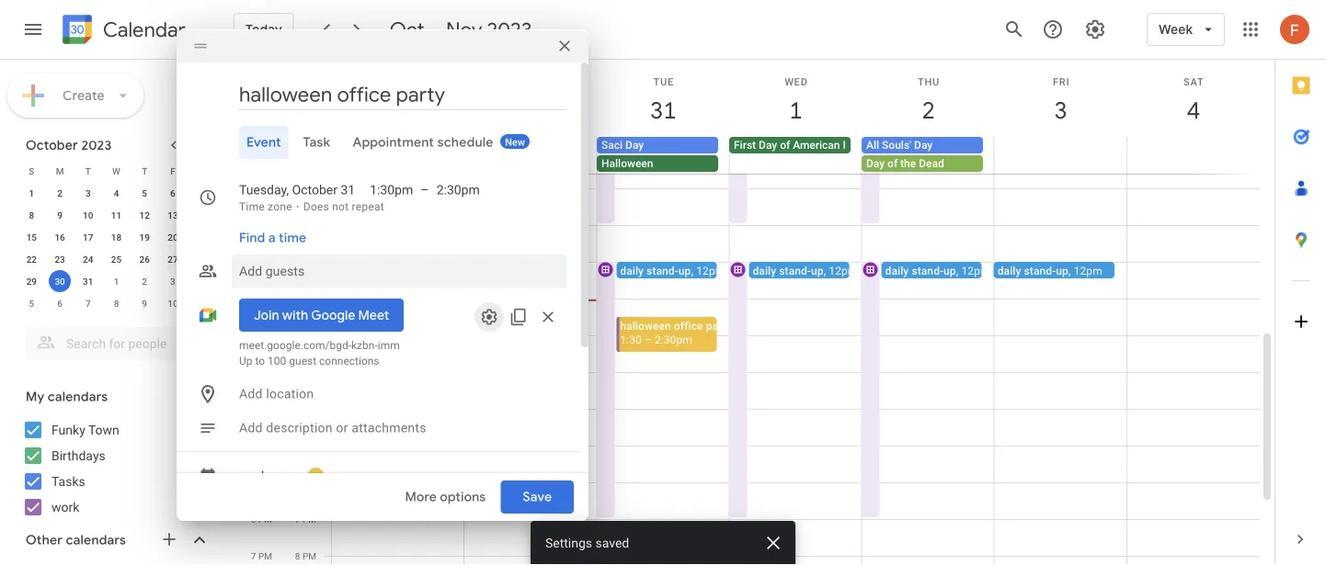 Task type: describe. For each thing, give the bounding box(es) containing it.
1 up with
[[295, 293, 300, 304]]

connections
[[319, 355, 379, 368]]

join with google meet link
[[239, 299, 404, 332]]

1 vertical spatial 9
[[57, 210, 62, 221]]

november 5 element
[[21, 292, 43, 315]]

halloween
[[602, 157, 653, 170]]

other calendars button
[[4, 526, 228, 556]]

9 am
[[251, 183, 272, 194]]

row containing s
[[17, 160, 215, 182]]

meet
[[358, 307, 389, 324]]

souls'
[[882, 139, 912, 152]]

join with google meet
[[254, 307, 389, 324]]

4 12pm from the left
[[962, 264, 990, 277]]

27 element
[[162, 248, 184, 270]]

calendar heading
[[99, 17, 186, 43]]

27
[[168, 254, 178, 265]]

30 cell
[[46, 270, 74, 292]]

add for add location
[[239, 387, 263, 402]]

calendar
[[103, 17, 186, 43]]

10 element
[[77, 204, 99, 226]]

2 link
[[907, 89, 950, 132]]

8 for 8 pm
[[295, 551, 300, 562]]

settings saved
[[545, 536, 629, 551]]

my calendars
[[26, 389, 108, 406]]

tuesday, october 31
[[239, 183, 355, 198]]

saci
[[602, 139, 623, 152]]

party
[[706, 320, 732, 333]]

row group containing 1
[[17, 182, 215, 315]]

23
[[55, 254, 65, 265]]

kzbn-
[[351, 339, 378, 352]]

october 2023 grid
[[17, 160, 215, 315]]

calendar element
[[59, 11, 186, 52]]

the
[[901, 157, 916, 170]]

gmt-06
[[241, 141, 272, 152]]

Search for people text field
[[37, 327, 199, 361]]

1 vertical spatial 31
[[341, 183, 355, 198]]

1 up from the left
[[546, 264, 559, 277]]

2 up from the left
[[679, 264, 691, 277]]

all
[[866, 139, 879, 152]]

1 daily from the left
[[488, 264, 511, 277]]

appointment
[[353, 134, 434, 151]]

30, today element
[[49, 270, 71, 292]]

or
[[336, 421, 348, 436]]

oct
[[390, 17, 425, 42]]

american
[[793, 139, 840, 152]]

time
[[239, 201, 265, 213]]

6 down 4 pm
[[251, 514, 256, 525]]

a
[[268, 230, 276, 247]]

6 down f in the top of the page
[[170, 188, 175, 199]]

november 8 element
[[105, 292, 127, 315]]

1:30pm – 2:30pm
[[370, 183, 480, 198]]

Guests text field
[[239, 255, 559, 288]]

11 for 11 am
[[246, 257, 256, 268]]

3 up location
[[295, 367, 300, 378]]

meet.google.com/bgd-kzbn-imm up to 100 guest connections
[[239, 339, 400, 368]]

day of the dead button
[[862, 155, 983, 172]]

13 element
[[162, 204, 184, 226]]

5 daily stand-up , 12pm from the left
[[998, 264, 1103, 277]]

event button
[[239, 126, 289, 159]]

Add title text field
[[239, 81, 567, 109]]

– for 1:30pm
[[421, 183, 429, 198]]

1 inside 1 pending task "button"
[[487, 139, 493, 152]]

november 3 element
[[162, 270, 184, 292]]

week
[[1159, 21, 1193, 38]]

5 daily from the left
[[998, 264, 1021, 277]]

8 pm
[[295, 551, 316, 562]]

row containing 1
[[17, 182, 215, 204]]

9 for 9 am
[[251, 183, 256, 194]]

1 vertical spatial 12 pm
[[246, 293, 272, 304]]

find
[[239, 230, 265, 247]]

of inside button
[[780, 139, 790, 152]]

4 link
[[1173, 89, 1215, 132]]

november 6 element
[[49, 292, 71, 315]]

other calendars
[[26, 533, 126, 549]]

5 stand- from the left
[[1024, 264, 1056, 277]]

4 stand- from the left
[[912, 264, 944, 277]]

my calendars list
[[4, 416, 228, 522]]

my
[[26, 389, 45, 406]]

heritage
[[876, 139, 918, 152]]

2 down with
[[295, 330, 300, 341]]

1 12pm from the left
[[564, 264, 593, 277]]

gmt- for 06
[[241, 141, 262, 152]]

to element
[[421, 181, 429, 200]]

banana, event color image
[[305, 460, 345, 493]]

add for add description or attachments
[[239, 421, 263, 436]]

repeat
[[352, 201, 384, 213]]

birthdays
[[52, 448, 106, 464]]

funky town
[[52, 423, 119, 438]]

m
[[56, 166, 64, 177]]

22
[[26, 254, 37, 265]]

halloween office party 1:30 – 2:30pm
[[620, 320, 732, 346]]

24 element
[[77, 248, 99, 270]]

1 down the join
[[251, 330, 256, 341]]

2 horizontal spatial 31
[[649, 95, 675, 126]]

with
[[282, 307, 308, 324]]

nov
[[446, 17, 482, 42]]

1:30
[[620, 333, 642, 346]]

7 down 31 element
[[85, 298, 91, 309]]

4 up '11' "element"
[[114, 188, 119, 199]]

22 element
[[21, 248, 43, 270]]

am down "time zone"
[[258, 220, 272, 231]]

gmt- for 05
[[286, 141, 307, 152]]

0 horizontal spatial 7 pm
[[251, 551, 272, 562]]

100
[[268, 355, 286, 368]]

20 element
[[162, 226, 184, 248]]

november 9 element
[[134, 292, 156, 315]]

cell containing all souls' day
[[862, 137, 994, 174]]

of inside all souls' day day of the dead
[[888, 157, 898, 170]]

5 cell from the left
[[1127, 137, 1259, 174]]

1 pending task button
[[465, 137, 586, 154]]

1 vertical spatial 2023
[[81, 137, 112, 154]]

4 left the '5 pm'
[[251, 441, 256, 452]]

11 for '11' "element"
[[111, 210, 122, 221]]

18 element
[[105, 226, 127, 248]]

4 daily from the left
[[885, 264, 909, 277]]

3 pm
[[295, 367, 316, 378]]

18
[[111, 232, 122, 243]]

task
[[303, 134, 331, 151]]

10 down november 3 element
[[168, 298, 178, 309]]

row inside grid
[[324, 137, 1275, 174]]

indian
[[843, 139, 873, 152]]

halloween button
[[597, 155, 718, 172]]

3 daily from the left
[[753, 264, 776, 277]]

description
[[266, 421, 333, 436]]

november 7 element
[[77, 292, 99, 315]]

saved
[[596, 536, 629, 551]]

4 pm
[[251, 441, 272, 452]]

3 inside fri 3
[[1053, 95, 1067, 126]]

1 cell from the left
[[332, 137, 464, 174]]

november 11 element
[[190, 292, 212, 315]]

today button
[[234, 7, 294, 52]]

26 element
[[134, 248, 156, 270]]

1 horizontal spatial 10 am
[[290, 183, 316, 194]]

all souls' day day of the dead
[[866, 139, 944, 170]]

7 up 8 pm
[[295, 514, 300, 525]]

november 1 element
[[105, 270, 127, 292]]

am down a at the top left of the page
[[258, 257, 272, 268]]

5 for november 5 element
[[29, 298, 34, 309]]

settings menu image
[[1085, 18, 1107, 40]]

15
[[26, 232, 37, 243]]

does
[[303, 201, 329, 213]]

0 horizontal spatial 2 pm
[[251, 367, 272, 378]]

day inside saci day halloween
[[625, 139, 644, 152]]

tue
[[654, 76, 674, 87]]

create button
[[7, 74, 143, 118]]

2 down m
[[57, 188, 62, 199]]

day down the all
[[866, 157, 885, 170]]

november 2 element
[[134, 270, 156, 292]]

join
[[254, 307, 279, 324]]

1 down s
[[29, 188, 34, 199]]

3 12pm from the left
[[829, 264, 858, 277]]

2 left 100
[[251, 367, 256, 378]]

2 stand- from the left
[[647, 264, 679, 277]]

3 , from the left
[[824, 264, 826, 277]]

17 element
[[77, 226, 99, 248]]

october 2023
[[26, 137, 112, 154]]

23 element
[[49, 248, 71, 270]]

1 vertical spatial 1 pm
[[251, 330, 272, 341]]

s
[[29, 166, 34, 177]]

meet.google.com/bgd-
[[239, 339, 351, 352]]

cell containing saci day
[[597, 137, 729, 174]]

other
[[26, 533, 63, 549]]

2 horizontal spatial 12
[[290, 257, 300, 268]]

dead
[[919, 157, 944, 170]]



Task type: vqa. For each thing, say whether or not it's contained in the screenshot.
middle 8
yes



Task type: locate. For each thing, give the bounding box(es) containing it.
0 horizontal spatial t
[[85, 166, 91, 177]]

0 vertical spatial of
[[780, 139, 790, 152]]

2 vertical spatial 31
[[83, 276, 93, 287]]

cell
[[332, 137, 464, 174], [597, 137, 729, 174], [862, 137, 994, 174], [994, 137, 1127, 174], [1127, 137, 1259, 174]]

1 t from the left
[[85, 166, 91, 177]]

8
[[29, 210, 34, 221], [114, 298, 119, 309], [295, 551, 300, 562]]

1 pm down the join
[[251, 330, 272, 341]]

6
[[170, 188, 175, 199], [57, 298, 62, 309], [295, 477, 300, 488], [251, 514, 256, 525]]

1 horizontal spatial 7 pm
[[295, 514, 316, 525]]

11 for november 11 element
[[196, 298, 206, 309]]

0 vertical spatial 31
[[649, 95, 675, 126]]

12 up the join
[[246, 293, 256, 304]]

time zone
[[239, 201, 292, 213]]

0 horizontal spatial 2:30pm
[[437, 183, 480, 198]]

2 vertical spatial 11
[[196, 298, 206, 309]]

6 pm
[[295, 477, 316, 488], [251, 514, 272, 525]]

12 inside 'element'
[[139, 210, 150, 221]]

my calendars button
[[4, 383, 228, 412]]

1 horizontal spatial work
[[239, 469, 268, 484]]

imm
[[378, 339, 400, 352]]

1 inside wed 1
[[788, 95, 801, 126]]

2 down thu
[[921, 95, 934, 126]]

row containing 22
[[17, 248, 215, 270]]

1 horizontal spatial 1 pm
[[295, 293, 316, 304]]

6 pm down the '5 pm'
[[295, 477, 316, 488]]

day inside button
[[759, 139, 777, 152]]

28
[[196, 254, 206, 265]]

24
[[83, 254, 93, 265]]

tab list containing event
[[191, 126, 567, 159]]

1 daily stand-up , 12pm from the left
[[488, 264, 593, 277]]

– right oct
[[429, 17, 441, 42]]

1 horizontal spatial october
[[292, 183, 338, 198]]

work down the tasks
[[52, 500, 79, 515]]

create
[[63, 87, 105, 104]]

saci day halloween
[[602, 139, 653, 170]]

t left f in the top of the page
[[142, 166, 147, 177]]

0 vertical spatial 6 pm
[[295, 477, 316, 488]]

2 gmt- from the left
[[286, 141, 307, 152]]

0 vertical spatial work
[[239, 469, 268, 484]]

2 pm down with
[[295, 330, 316, 341]]

tasks
[[52, 474, 85, 489]]

0 vertical spatial 9
[[251, 183, 256, 194]]

12 pm
[[290, 257, 316, 268], [246, 293, 272, 304]]

06
[[262, 141, 272, 152]]

7 up 14 element
[[198, 188, 204, 199]]

1 horizontal spatial 2 pm
[[295, 330, 316, 341]]

sat
[[1184, 76, 1204, 87]]

funky
[[52, 423, 85, 438]]

3
[[1053, 95, 1067, 126], [85, 188, 91, 199], [170, 276, 175, 287], [295, 367, 300, 378]]

None search field
[[0, 320, 228, 361]]

5 inside grid
[[295, 441, 300, 452]]

31 element
[[77, 270, 99, 292]]

pm
[[303, 257, 316, 268], [258, 293, 272, 304], [303, 293, 316, 304], [258, 330, 272, 341], [303, 330, 316, 341], [258, 367, 272, 378], [303, 367, 316, 378], [258, 441, 272, 452], [303, 441, 316, 452], [303, 477, 316, 488], [258, 514, 272, 525], [303, 514, 316, 525], [258, 551, 272, 562], [303, 551, 316, 562]]

5 for 5 pm
[[295, 441, 300, 452]]

– right 1:30pm
[[421, 183, 429, 198]]

9 up 16 "element"
[[57, 210, 62, 221]]

9 for november 9 element
[[142, 298, 147, 309]]

1 vertical spatial 6 pm
[[251, 514, 272, 525]]

0 vertical spatial calendars
[[48, 389, 108, 406]]

1 vertical spatial 5
[[29, 298, 34, 309]]

w
[[112, 166, 120, 177]]

1 horizontal spatial 12 pm
[[290, 257, 316, 268]]

1 , from the left
[[559, 264, 561, 277]]

2 vertical spatial 9
[[142, 298, 147, 309]]

1 horizontal spatial 12
[[246, 293, 256, 304]]

work inside my calendars list
[[52, 500, 79, 515]]

6 down the 30, today element
[[57, 298, 62, 309]]

sat 4
[[1184, 76, 1204, 126]]

1 vertical spatial 8
[[114, 298, 119, 309]]

16 element
[[49, 226, 71, 248]]

2 vertical spatial 8
[[295, 551, 300, 562]]

12 pm down time
[[290, 257, 316, 268]]

31 up does not repeat
[[341, 183, 355, 198]]

9 down november 2 element
[[142, 298, 147, 309]]

2 t from the left
[[142, 166, 147, 177]]

1 horizontal spatial tab list
[[1276, 60, 1326, 514]]

tab list
[[1276, 60, 1326, 514], [191, 126, 567, 159]]

4 down sat
[[1186, 95, 1199, 126]]

2:30pm
[[437, 183, 480, 198], [655, 333, 692, 346]]

0 horizontal spatial work
[[52, 500, 79, 515]]

2 cell from the left
[[597, 137, 729, 174]]

row containing 5
[[17, 292, 215, 315]]

0 vertical spatial add
[[239, 387, 263, 402]]

first
[[734, 139, 756, 152]]

saci day button
[[597, 137, 718, 154]]

2 vertical spatial –
[[645, 333, 652, 346]]

calendars up "funky town"
[[48, 389, 108, 406]]

3 link
[[1040, 89, 1082, 132]]

–
[[429, 17, 441, 42], [421, 183, 429, 198], [645, 333, 652, 346]]

zone
[[268, 201, 292, 213]]

calendars for other calendars
[[66, 533, 126, 549]]

2 down 26 element
[[142, 276, 147, 287]]

3 daily stand-up , 12pm from the left
[[753, 264, 858, 277]]

7 pm left 8 pm
[[251, 551, 272, 562]]

2 horizontal spatial 5
[[295, 441, 300, 452]]

10 down time in the left top of the page
[[246, 220, 256, 231]]

5 up from the left
[[1056, 264, 1069, 277]]

of left the
[[888, 157, 898, 170]]

7 pm up 8 pm
[[295, 514, 316, 525]]

add up 4 pm
[[239, 421, 263, 436]]

0 horizontal spatial october
[[26, 137, 78, 154]]

0 vertical spatial 10 am
[[290, 183, 316, 194]]

0 vertical spatial 2:30pm
[[437, 183, 480, 198]]

05
[[307, 141, 317, 152]]

0 vertical spatial 12
[[139, 210, 150, 221]]

1 horizontal spatial 11
[[196, 298, 206, 309]]

2 vertical spatial 12
[[246, 293, 256, 304]]

5 pm
[[295, 441, 316, 452]]

1 vertical spatial 11
[[246, 257, 256, 268]]

1 inside the november 1 element
[[114, 276, 119, 287]]

15 element
[[21, 226, 43, 248]]

week button
[[1147, 7, 1225, 52]]

2 daily from the left
[[620, 264, 644, 277]]

1 horizontal spatial 5
[[142, 188, 147, 199]]

3 up november 10 element
[[170, 276, 175, 287]]

9 inside grid
[[251, 183, 256, 194]]

0 vertical spatial –
[[429, 17, 441, 42]]

task button
[[296, 126, 338, 159]]

9
[[251, 183, 256, 194], [57, 210, 62, 221], [142, 298, 147, 309]]

grid
[[235, 60, 1275, 566]]

1 stand- from the left
[[514, 264, 546, 277]]

0 horizontal spatial 2023
[[81, 137, 112, 154]]

day right first
[[759, 139, 777, 152]]

5 , from the left
[[1069, 264, 1071, 277]]

11 inside november 11 element
[[196, 298, 206, 309]]

2 vertical spatial 5
[[295, 441, 300, 452]]

3 stand- from the left
[[779, 264, 811, 277]]

2 12pm from the left
[[696, 264, 725, 277]]

12 up 19
[[139, 210, 150, 221]]

7 pm
[[295, 514, 316, 525], [251, 551, 272, 562]]

5 down 29 element
[[29, 298, 34, 309]]

4 up november 11 element
[[198, 276, 204, 287]]

not
[[332, 201, 349, 213]]

2 add from the top
[[239, 421, 263, 436]]

add other calendars image
[[160, 531, 178, 549]]

28 element
[[190, 248, 212, 270]]

october up does
[[292, 183, 338, 198]]

location
[[266, 387, 314, 402]]

4 daily stand-up , 12pm from the left
[[885, 264, 990, 277]]

1 horizontal spatial t
[[142, 166, 147, 177]]

gmt- up the 9 am
[[241, 141, 262, 152]]

1 vertical spatial 12
[[290, 257, 300, 268]]

tuesday,
[[239, 183, 289, 198]]

0 horizontal spatial 10 am
[[246, 220, 272, 231]]

– down halloween
[[645, 333, 652, 346]]

first day of american indian heritage month button
[[729, 137, 953, 154]]

2 horizontal spatial 8
[[295, 551, 300, 562]]

am up does
[[302, 183, 316, 194]]

13
[[168, 210, 178, 221]]

0 horizontal spatial 1 pm
[[251, 330, 272, 341]]

– for oct
[[429, 17, 441, 42]]

0 vertical spatial 8
[[29, 210, 34, 221]]

4 cell from the left
[[994, 137, 1127, 174]]

0 horizontal spatial 8
[[29, 210, 34, 221]]

6 left banana, event color image
[[295, 477, 300, 488]]

0 vertical spatial 2 pm
[[295, 330, 316, 341]]

8 for november 8 element on the left bottom
[[114, 298, 119, 309]]

find a time
[[239, 230, 307, 247]]

pending
[[496, 139, 535, 152]]

1 vertical spatial 2 pm
[[251, 367, 272, 378]]

8 inside grid
[[295, 551, 300, 562]]

0 vertical spatial 7 pm
[[295, 514, 316, 525]]

row containing 15
[[17, 226, 215, 248]]

12 pm up the join
[[246, 293, 272, 304]]

4 up from the left
[[944, 264, 956, 277]]

1 pm
[[295, 293, 316, 304], [251, 330, 272, 341]]

0 vertical spatial 5
[[142, 188, 147, 199]]

grid containing 31
[[235, 60, 1275, 566]]

row containing 1 pending task
[[324, 137, 1275, 174]]

14 element
[[190, 204, 212, 226]]

guest
[[289, 355, 317, 368]]

t
[[85, 166, 91, 177], [142, 166, 147, 177]]

11 down find
[[246, 257, 256, 268]]

october up m
[[26, 137, 78, 154]]

3 up from the left
[[811, 264, 824, 277]]

2 inside november 2 element
[[142, 276, 147, 287]]

day up day of the dead button
[[914, 139, 933, 152]]

4 inside sat 4
[[1186, 95, 1199, 126]]

0 horizontal spatial 6 pm
[[251, 514, 272, 525]]

1 horizontal spatial 2023
[[487, 17, 532, 42]]

31 down 24
[[83, 276, 93, 287]]

31 inside "october 2023" grid
[[83, 276, 93, 287]]

11 inside grid
[[246, 257, 256, 268]]

0 vertical spatial 2023
[[487, 17, 532, 42]]

1 link
[[775, 89, 817, 132]]

1 vertical spatial 2:30pm
[[655, 333, 692, 346]]

11 down "november 4" element
[[196, 298, 206, 309]]

up
[[546, 264, 559, 277], [679, 264, 691, 277], [811, 264, 824, 277], [944, 264, 956, 277], [1056, 264, 1069, 277]]

1 down 25 element
[[114, 276, 119, 287]]

new element
[[500, 134, 530, 149]]

0 horizontal spatial gmt-
[[241, 141, 262, 152]]

1 down wed
[[788, 95, 801, 126]]

5 up 12 'element'
[[142, 188, 147, 199]]

0 vertical spatial october
[[26, 137, 78, 154]]

– inside halloween office party 1:30 – 2:30pm
[[645, 333, 652, 346]]

1 vertical spatial of
[[888, 157, 898, 170]]

7
[[198, 188, 204, 199], [85, 298, 91, 309], [295, 514, 300, 525], [251, 551, 256, 562]]

0 vertical spatial 1 pm
[[295, 293, 316, 304]]

0 horizontal spatial tab list
[[191, 126, 567, 159]]

2023 right nov
[[487, 17, 532, 42]]

november 10 element
[[162, 292, 184, 315]]

work down 4 pm
[[239, 469, 268, 484]]

2
[[921, 95, 934, 126], [57, 188, 62, 199], [142, 276, 147, 287], [295, 330, 300, 341], [251, 367, 256, 378]]

1 pending task
[[487, 139, 559, 152]]

wed 1
[[785, 76, 808, 126]]

add
[[239, 387, 263, 402], [239, 421, 263, 436]]

of
[[780, 139, 790, 152], [888, 157, 898, 170]]

3 cell from the left
[[862, 137, 994, 174]]

0 horizontal spatial of
[[780, 139, 790, 152]]

find a time button
[[232, 222, 314, 255]]

month
[[921, 139, 953, 152]]

1 horizontal spatial 8
[[114, 298, 119, 309]]

6 pm down 4 pm
[[251, 514, 272, 525]]

november 4 element
[[190, 270, 212, 292]]

1 gmt- from the left
[[241, 141, 262, 152]]

2023 down "create"
[[81, 137, 112, 154]]

10 up 17
[[83, 210, 93, 221]]

settings
[[545, 536, 592, 551]]

task
[[538, 139, 559, 152]]

0 horizontal spatial 31
[[83, 276, 93, 287]]

gmt- right 06
[[286, 141, 307, 152]]

10 am up does
[[290, 183, 316, 194]]

row containing 29
[[17, 270, 215, 292]]

1 vertical spatial add
[[239, 421, 263, 436]]

12 down time
[[290, 257, 300, 268]]

2 horizontal spatial 9
[[251, 183, 256, 194]]

2:30pm down office
[[655, 333, 692, 346]]

1 add from the top
[[239, 387, 263, 402]]

12 element
[[134, 204, 156, 226]]

2:30pm right to element
[[437, 183, 480, 198]]

google
[[311, 307, 355, 324]]

1 vertical spatial –
[[421, 183, 429, 198]]

row
[[324, 137, 1275, 174], [17, 160, 215, 182], [17, 182, 215, 204], [17, 204, 215, 226], [17, 226, 215, 248], [17, 248, 215, 270], [17, 270, 215, 292], [17, 292, 215, 315]]

first day of american indian heritage month
[[734, 139, 953, 152]]

7 left 8 pm
[[251, 551, 256, 562]]

1 vertical spatial october
[[292, 183, 338, 198]]

row containing 8
[[17, 204, 215, 226]]

5 12pm from the left
[[1074, 264, 1103, 277]]

thu 2
[[918, 76, 940, 126]]

stand-
[[514, 264, 546, 277], [647, 264, 679, 277], [779, 264, 811, 277], [912, 264, 944, 277], [1024, 264, 1056, 277]]

1 vertical spatial 7 pm
[[251, 551, 272, 562]]

add down up
[[239, 387, 263, 402]]

calendars
[[48, 389, 108, 406], [66, 533, 126, 549]]

0 horizontal spatial 11
[[111, 210, 122, 221]]

29 element
[[21, 270, 43, 292]]

2:30pm inside halloween office party 1:30 – 2:30pm
[[655, 333, 692, 346]]

tue 31
[[649, 76, 675, 126]]

of left american
[[780, 139, 790, 152]]

0 horizontal spatial 12 pm
[[246, 293, 272, 304]]

0 horizontal spatial 5
[[29, 298, 34, 309]]

19 element
[[134, 226, 156, 248]]

2 pm up add location
[[251, 367, 272, 378]]

1 horizontal spatial 9
[[142, 298, 147, 309]]

0 vertical spatial 11
[[111, 210, 122, 221]]

5 down description
[[295, 441, 300, 452]]

0 horizontal spatial 12
[[139, 210, 150, 221]]

25 element
[[105, 248, 127, 270]]

31 down tue
[[649, 95, 675, 126]]

11 up 18
[[111, 210, 122, 221]]

am up "time zone"
[[258, 183, 272, 194]]

1 vertical spatial calendars
[[66, 533, 126, 549]]

day up halloween
[[625, 139, 644, 152]]

12
[[139, 210, 150, 221], [290, 257, 300, 268], [246, 293, 256, 304]]

up
[[239, 355, 252, 368]]

2 inside "thu 2"
[[921, 95, 934, 126]]

1 horizontal spatial gmt-
[[286, 141, 307, 152]]

all souls' day button
[[862, 137, 983, 154]]

1 pm up with
[[295, 293, 316, 304]]

calendars for my calendars
[[48, 389, 108, 406]]

t right m
[[85, 166, 91, 177]]

work
[[239, 469, 268, 484], [52, 500, 79, 515]]

9 up time in the left top of the page
[[251, 183, 256, 194]]

31 link
[[642, 89, 685, 132]]

1 left new
[[487, 139, 493, 152]]

schedule
[[437, 134, 493, 151]]

11 inside "element"
[[111, 210, 122, 221]]

3 up the 10 element
[[85, 188, 91, 199]]

1 vertical spatial work
[[52, 500, 79, 515]]

1 vertical spatial 10 am
[[246, 220, 272, 231]]

1 horizontal spatial 31
[[341, 183, 355, 198]]

4 , from the left
[[956, 264, 959, 277]]

calendars right other
[[66, 533, 126, 549]]

11 element
[[105, 204, 127, 226]]

4
[[1186, 95, 1199, 126], [114, 188, 119, 199], [198, 276, 204, 287], [251, 441, 256, 452]]

office
[[674, 320, 703, 333]]

0 horizontal spatial 9
[[57, 210, 62, 221]]

1 horizontal spatial of
[[888, 157, 898, 170]]

0 vertical spatial 12 pm
[[290, 257, 316, 268]]

main drawer image
[[22, 18, 44, 40]]

5
[[142, 188, 147, 199], [29, 298, 34, 309], [295, 441, 300, 452]]

2 horizontal spatial 11
[[246, 257, 256, 268]]

fri
[[1053, 76, 1070, 87]]

row group
[[17, 182, 215, 315]]

19
[[139, 232, 150, 243]]

gmt-05
[[286, 141, 317, 152]]

10 am down "time zone"
[[246, 220, 272, 231]]

attachments
[[352, 421, 427, 436]]

2 daily stand-up , 12pm from the left
[[620, 264, 725, 277]]

1 horizontal spatial 2:30pm
[[655, 333, 692, 346]]

3 down fri
[[1053, 95, 1067, 126]]

20
[[168, 232, 178, 243]]

1 horizontal spatial 6 pm
[[295, 477, 316, 488]]

2 , from the left
[[691, 264, 694, 277]]

10 up zone
[[290, 183, 300, 194]]

time
[[279, 230, 307, 247]]



